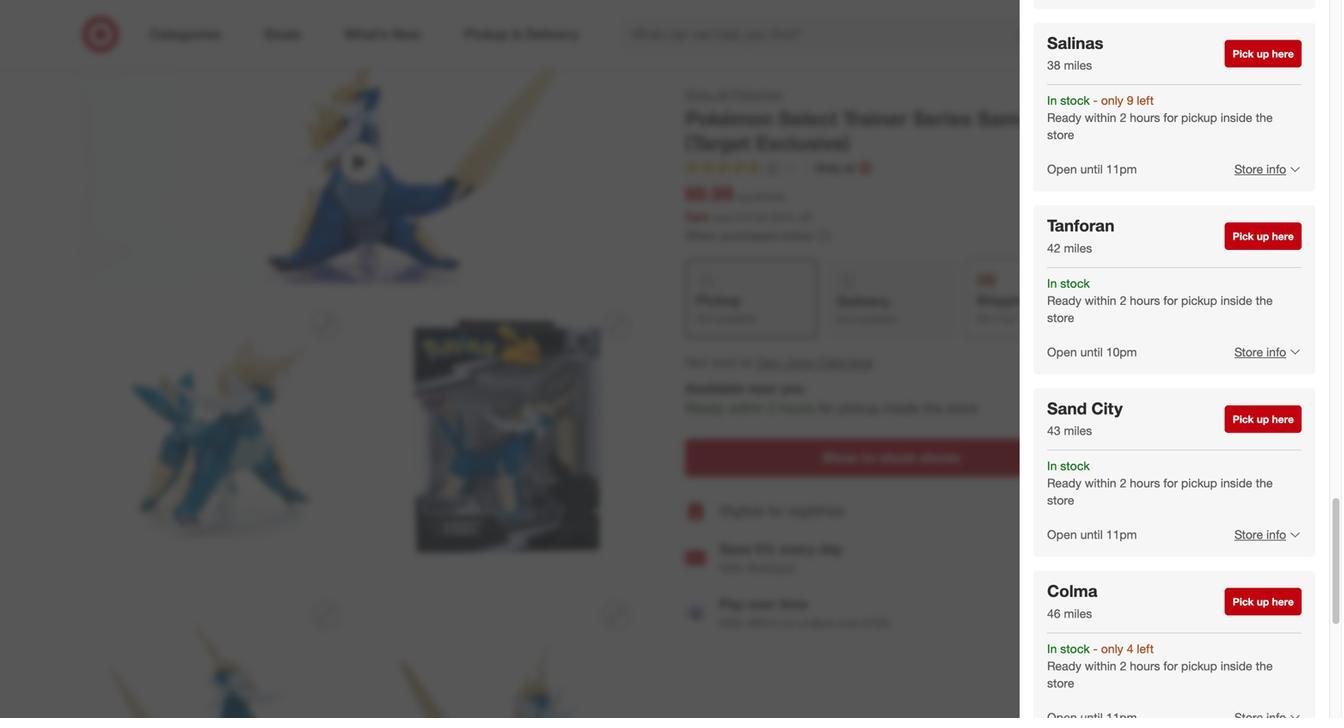 Task type: vqa. For each thing, say whether or not it's contained in the screenshot.
THE STORES
yes



Task type: locate. For each thing, give the bounding box(es) containing it.
1 vertical spatial only
[[1101, 642, 1123, 657]]

1 11pm from the top
[[1106, 162, 1137, 177]]

- for salinas
[[1093, 93, 1098, 108]]

- inside in stock - only 4 left ready within 2 hours for pickup inside the store
[[1093, 642, 1098, 657]]

0 vertical spatial store info
[[1235, 162, 1286, 177]]

miles inside salinas 38 miles
[[1064, 58, 1092, 73]]

pick up here for tanforan
[[1233, 230, 1294, 243]]

1 store info from the top
[[1235, 162, 1286, 177]]

inside inside 'available near you ready within 2 hours for pickup inside the store'
[[883, 400, 920, 417]]

over left the $100
[[837, 616, 860, 631]]

$9.99
[[685, 182, 733, 206]]

dec
[[1041, 312, 1059, 325]]

open up colma
[[1047, 528, 1077, 543]]

1 in from the top
[[1047, 93, 1057, 108]]

not sold at san jose oakridge
[[685, 354, 874, 371]]

pick for sand city
[[1233, 413, 1254, 426]]

2 store info button from the top
[[1223, 333, 1302, 371]]

store
[[1235, 162, 1263, 177], [1235, 345, 1263, 360], [1235, 528, 1263, 543]]

dialog
[[1020, 0, 1342, 719]]

for inside in stock - only 9 left ready within 2 hours for pickup inside the store
[[1163, 110, 1178, 125]]

0 vertical spatial only
[[1101, 93, 1123, 108]]

1 vertical spatial left
[[1137, 642, 1154, 657]]

2 until from the top
[[1080, 345, 1103, 360]]

1 open until 11pm from the top
[[1047, 162, 1137, 177]]

purchased
[[720, 228, 777, 243]]

pick up here button for tanforan
[[1225, 223, 1302, 250]]

miles right 43
[[1064, 424, 1092, 439]]

2 pick up here from the top
[[1233, 230, 1294, 243]]

4 pick up here from the top
[[1233, 596, 1294, 609]]

4 up from the top
[[1257, 596, 1269, 609]]

until left "10pm" at the right of page
[[1080, 345, 1103, 360]]

1 horizontal spatial over
[[837, 616, 860, 631]]

open until 11pm up colma
[[1047, 528, 1137, 543]]

2 open from the top
[[1047, 345, 1077, 360]]

open for city
[[1047, 528, 1077, 543]]

3 store info button from the top
[[1223, 516, 1302, 554]]

over
[[747, 596, 776, 613], [837, 616, 860, 631]]

store up stores
[[947, 400, 978, 417]]

1 left from the top
[[1137, 93, 1154, 108]]

show in-stock stores button
[[685, 439, 1098, 477]]

0 vertical spatial at
[[844, 160, 855, 175]]

in stock ready within 2 hours for pickup inside the store
[[1047, 276, 1273, 325], [1047, 459, 1273, 508]]

ready
[[1047, 110, 1081, 125], [1047, 293, 1081, 308], [685, 400, 724, 417], [1047, 476, 1081, 491], [1047, 659, 1081, 674]]

1 store from the top
[[1235, 162, 1263, 177]]

info for tanforan
[[1266, 345, 1286, 360]]

available down pickup
[[716, 312, 756, 325]]

1 vertical spatial store
[[1235, 345, 1263, 360]]

up
[[1257, 47, 1269, 60], [1257, 230, 1269, 243], [1257, 413, 1269, 426], [1257, 596, 1269, 609]]

until up colma
[[1080, 528, 1103, 543]]

store inside in stock - only 9 left ready within 2 hours for pickup inside the store
[[1047, 127, 1074, 142]]

only left 4
[[1101, 642, 1123, 657]]

1 vertical spatial 11pm
[[1106, 528, 1137, 543]]

store info
[[1235, 162, 1286, 177], [1235, 345, 1286, 360], [1235, 528, 1286, 543]]

store for salinas
[[1235, 162, 1263, 177]]

within down colma 46 miles
[[1085, 659, 1116, 674]]

left inside in stock - only 9 left ready within 2 hours for pickup inside the store
[[1137, 93, 1154, 108]]

dialog containing salinas
[[1020, 0, 1342, 719]]

2 left from the top
[[1137, 642, 1154, 657]]

pick up here button for sand city
[[1225, 406, 1302, 433]]

2 up from the top
[[1257, 230, 1269, 243]]

pokémon
[[685, 107, 773, 131]]

1 pick from the top
[[1233, 47, 1254, 60]]

with down save
[[720, 561, 744, 576]]

with down pay
[[720, 616, 744, 631]]

not for pickup
[[696, 312, 713, 325]]

within up open until 10pm
[[1085, 293, 1116, 308]]

until down the action
[[1080, 162, 1103, 177]]

0 horizontal spatial available
[[716, 312, 756, 325]]

store right the thu,
[[1047, 310, 1074, 325]]

0 vertical spatial store
[[1235, 162, 1263, 177]]

within left figure
[[1085, 110, 1116, 125]]

available down delivery
[[857, 313, 897, 326]]

4 in from the top
[[1047, 642, 1057, 657]]

not down delivery
[[837, 313, 854, 326]]

3 store from the top
[[1235, 528, 1263, 543]]

here for sand city
[[1272, 413, 1294, 426]]

open down the 21
[[1047, 345, 1077, 360]]

4
[[1127, 642, 1133, 657]]

hours
[[1130, 110, 1160, 125], [1130, 293, 1160, 308], [780, 400, 814, 417], [1130, 476, 1160, 491], [1130, 659, 1160, 674]]

1 open from the top
[[1047, 162, 1077, 177]]

3 store info from the top
[[1235, 528, 1286, 543]]

1 vertical spatial until
[[1080, 345, 1103, 360]]

1 horizontal spatial available
[[857, 313, 897, 326]]

tanforan
[[1047, 216, 1115, 236]]

1 pick up here from the top
[[1233, 47, 1294, 60]]

pick up here for colma
[[1233, 596, 1294, 609]]

3 pick up here from the top
[[1233, 413, 1294, 426]]

0 vertical spatial left
[[1137, 93, 1154, 108]]

11pm for 38
[[1106, 162, 1137, 177]]

miles down salinas
[[1064, 58, 1092, 73]]

%
[[785, 211, 795, 224]]

- inside in stock - only 9 left ready within 2 hours for pickup inside the store
[[1093, 93, 1098, 108]]

at right only in the right of the page
[[844, 160, 855, 175]]

not
[[696, 312, 713, 325], [837, 313, 854, 326], [685, 354, 707, 371]]

4 here from the top
[[1272, 596, 1294, 609]]

pick up here for salinas
[[1233, 47, 1294, 60]]

2 in from the top
[[1047, 276, 1057, 291]]

with
[[720, 561, 744, 576], [720, 616, 744, 631]]

sold
[[711, 354, 737, 371]]

1 here from the top
[[1272, 47, 1294, 60]]

miles inside 'tanforan 42 miles'
[[1064, 241, 1092, 256]]

pick up here
[[1233, 47, 1294, 60], [1233, 230, 1294, 243], [1233, 413, 1294, 426], [1233, 596, 1294, 609]]

the inside in stock - only 9 left ready within 2 hours for pickup inside the store
[[1256, 110, 1273, 125]]

here
[[1272, 47, 1294, 60], [1272, 230, 1294, 243], [1272, 413, 1294, 426], [1272, 596, 1294, 609]]

not down pickup
[[696, 312, 713, 325]]

open
[[1047, 162, 1077, 177], [1047, 345, 1077, 360], [1047, 528, 1077, 543]]

in down 46
[[1047, 642, 1057, 657]]

up for colma
[[1257, 596, 1269, 609]]

3 in from the top
[[1047, 459, 1057, 474]]

left right 9
[[1137, 93, 1154, 108]]

1 horizontal spatial at
[[844, 160, 855, 175]]

store info for tanforan
[[1235, 345, 1286, 360]]

3 pick up here button from the top
[[1225, 406, 1302, 433]]

miles
[[1064, 58, 1092, 73], [1064, 241, 1092, 256], [1064, 424, 1092, 439], [1064, 606, 1092, 621]]

miles down tanforan
[[1064, 241, 1092, 256]]

left
[[1137, 93, 1154, 108], [1137, 642, 1154, 657]]

2 open until 11pm from the top
[[1047, 528, 1137, 543]]

when purchased online
[[685, 228, 813, 243]]

in for 46
[[1047, 642, 1057, 657]]

1 miles from the top
[[1064, 58, 1092, 73]]

only left 9
[[1101, 93, 1123, 108]]

stock down 46
[[1060, 642, 1090, 657]]

tanforan 42 miles
[[1047, 216, 1115, 256]]

here for colma
[[1272, 596, 1294, 609]]

0 horizontal spatial at
[[741, 354, 753, 371]]

open for 38
[[1047, 162, 1077, 177]]

until for 38
[[1080, 162, 1103, 177]]

up for salinas
[[1257, 47, 1269, 60]]

1 vertical spatial open until 11pm
[[1047, 528, 1137, 543]]

orders
[[799, 616, 834, 631]]

0 vertical spatial -
[[1093, 93, 1098, 108]]

1 pick up here button from the top
[[1225, 40, 1302, 67]]

up for tanforan
[[1257, 230, 1269, 243]]

1 vertical spatial store info button
[[1223, 333, 1302, 371]]

available inside delivery not available
[[857, 313, 897, 326]]

not inside pickup not available
[[696, 312, 713, 325]]

0 vertical spatial open
[[1047, 162, 1077, 177]]

0 vertical spatial 11pm
[[1106, 162, 1137, 177]]

2 store from the top
[[1235, 345, 1263, 360]]

0 vertical spatial in stock ready within 2 hours for pickup inside the store
[[1047, 276, 1273, 325]]

not inside delivery not available
[[837, 313, 854, 326]]

ready inside 'available near you ready within 2 hours for pickup inside the store'
[[685, 400, 724, 417]]

when
[[685, 228, 716, 243]]

2 in stock ready within 2 hours for pickup inside the store from the top
[[1047, 459, 1273, 508]]

here for tanforan
[[1272, 230, 1294, 243]]

2 vertical spatial until
[[1080, 528, 1103, 543]]

pickup
[[1181, 110, 1217, 125], [1181, 293, 1217, 308], [838, 400, 880, 417], [1181, 476, 1217, 491], [1181, 659, 1217, 674]]

3 open from the top
[[1047, 528, 1077, 543]]

ready down the available
[[685, 400, 724, 417]]

0 horizontal spatial over
[[747, 596, 776, 613]]

stock
[[1060, 93, 1090, 108], [1060, 276, 1090, 291], [880, 450, 916, 466], [1060, 459, 1090, 474], [1060, 642, 1090, 657]]

0 vertical spatial over
[[747, 596, 776, 613]]

shop
[[685, 87, 714, 102]]

available for pickup
[[716, 312, 756, 325]]

hours inside in stock - only 4 left ready within 2 hours for pickup inside the store
[[1130, 659, 1160, 674]]

in down 43
[[1047, 459, 1057, 474]]

at left san
[[741, 354, 753, 371]]

pok&#233;mon select trainer series samurott action figure (target exclusive), 5 of 13 image
[[77, 589, 353, 719]]

0 vertical spatial open until 11pm
[[1047, 162, 1137, 177]]

stock left stores
[[880, 450, 916, 466]]

available
[[716, 312, 756, 325], [857, 313, 897, 326]]

store info button for salinas
[[1223, 151, 1302, 188]]

select
[[779, 107, 837, 131]]

2 only from the top
[[1101, 642, 1123, 657]]

1 up from the top
[[1257, 47, 1269, 60]]

in
[[1047, 93, 1057, 108], [1047, 276, 1057, 291], [1047, 459, 1057, 474], [1047, 642, 1057, 657]]

in inside in stock - only 9 left ready within 2 hours for pickup inside the store
[[1047, 93, 1057, 108]]

2 store info from the top
[[1235, 345, 1286, 360]]

-
[[1093, 93, 1098, 108], [1093, 642, 1098, 657]]

store inside in stock - only 4 left ready within 2 hours for pickup inside the store
[[1047, 676, 1074, 691]]

1 vertical spatial -
[[1093, 642, 1098, 657]]

stock inside button
[[880, 450, 916, 466]]

1 with from the top
[[720, 561, 744, 576]]

46
[[1047, 606, 1061, 621]]

inside inside in stock - only 4 left ready within 2 hours for pickup inside the store
[[1221, 659, 1252, 674]]

only inside in stock - only 4 left ready within 2 hours for pickup inside the store
[[1101, 642, 1123, 657]]

the inside 'available near you ready within 2 hours for pickup inside the store'
[[924, 400, 943, 417]]

2 with from the top
[[720, 616, 744, 631]]

42
[[1047, 241, 1061, 256]]

2 vertical spatial open
[[1047, 528, 1077, 543]]

sand
[[1047, 399, 1087, 419]]

3 up from the top
[[1257, 413, 1269, 426]]

pok&#233;mon select trainer series samurott action figure (target exclusive), 1 of 13 image
[[77, 0, 644, 27]]

left for salinas
[[1137, 93, 1154, 108]]

3 pick from the top
[[1233, 413, 1254, 426]]

stock inside in stock - only 4 left ready within 2 hours for pickup inside the store
[[1060, 642, 1090, 657]]

3 miles from the top
[[1064, 424, 1092, 439]]

1 until from the top
[[1080, 162, 1103, 177]]

$9.99 reg $19.99 sale save $ 10.00 ( 50 % off )
[[685, 182, 813, 224]]

in stock - only 4 left ready within 2 hours for pickup inside the store
[[1047, 642, 1273, 691]]

2 here from the top
[[1272, 230, 1294, 243]]

2 11pm from the top
[[1106, 528, 1137, 543]]

1 vertical spatial info
[[1266, 345, 1286, 360]]

stock for tanforan
[[1060, 276, 1090, 291]]

info
[[1266, 162, 1286, 177], [1266, 345, 1286, 360], [1266, 528, 1286, 543]]

(target
[[685, 131, 750, 155]]

within down "near"
[[728, 400, 764, 417]]

in for city
[[1047, 459, 1057, 474]]

- left 9
[[1093, 93, 1098, 108]]

near
[[748, 381, 777, 397]]

stock up the 21
[[1060, 276, 1090, 291]]

available near you ready within 2 hours for pickup inside the store
[[685, 381, 978, 417]]

left inside in stock - only 4 left ready within 2 hours for pickup inside the store
[[1137, 642, 1154, 657]]

2 vertical spatial store info
[[1235, 528, 1286, 543]]

1 vertical spatial with
[[720, 616, 744, 631]]

in down 42 at right top
[[1047, 276, 1057, 291]]

2 vertical spatial store info button
[[1223, 516, 1302, 554]]

4 pick up here button from the top
[[1225, 588, 1302, 616]]

pok&#233;mon select trainer series samurott action figure (target exclusive), 2 of 13, play video image
[[77, 41, 644, 284]]

pickup not available
[[696, 292, 756, 325]]

2 - from the top
[[1093, 642, 1098, 657]]

you
[[781, 381, 805, 397]]

here for salinas
[[1272, 47, 1294, 60]]

in down 38
[[1047, 93, 1057, 108]]

left right 4
[[1137, 642, 1154, 657]]

1 only from the top
[[1101, 93, 1123, 108]]

over up affirm
[[747, 596, 776, 613]]

1 - from the top
[[1093, 93, 1098, 108]]

3 until from the top
[[1080, 528, 1103, 543]]

not left sold
[[685, 354, 707, 371]]

$
[[737, 211, 742, 224]]

3 here from the top
[[1272, 413, 1294, 426]]

ready up the 21
[[1047, 293, 1081, 308]]

- left 4
[[1093, 642, 1098, 657]]

city
[[1091, 399, 1123, 419]]

only
[[815, 160, 841, 175]]

1 in stock ready within 2 hours for pickup inside the store from the top
[[1047, 276, 1273, 325]]

10pm
[[1106, 345, 1137, 360]]

50
[[774, 211, 785, 224]]

0 vertical spatial info
[[1266, 162, 1286, 177]]

27 link
[[685, 159, 797, 179]]

hours inside 'available near you ready within 2 hours for pickup inside the store'
[[780, 400, 814, 417]]

1 info from the top
[[1266, 162, 1286, 177]]

stock down 38
[[1060, 93, 1090, 108]]

store down 38
[[1047, 127, 1074, 142]]

available
[[685, 381, 744, 397]]

info for sand city
[[1266, 528, 1286, 543]]

2
[[1120, 110, 1126, 125], [1120, 293, 1126, 308], [768, 400, 776, 417], [1120, 476, 1126, 491], [1120, 659, 1126, 674]]

stock down 43
[[1060, 459, 1090, 474]]

within inside in stock - only 4 left ready within 2 hours for pickup inside the store
[[1085, 659, 1116, 674]]

for
[[1163, 110, 1178, 125], [1163, 293, 1178, 308], [818, 400, 835, 417], [1163, 476, 1178, 491], [768, 503, 784, 520], [1163, 659, 1178, 674]]

ready down 46
[[1047, 659, 1081, 674]]

in inside in stock - only 4 left ready within 2 hours for pickup inside the store
[[1047, 642, 1057, 657]]

stock for salinas
[[1060, 93, 1090, 108]]

pick up here button
[[1225, 40, 1302, 67], [1225, 223, 1302, 250], [1225, 406, 1302, 433], [1225, 588, 1302, 616]]

0 vertical spatial with
[[720, 561, 744, 576]]

$19.99
[[754, 191, 785, 204]]

1 vertical spatial in stock ready within 2 hours for pickup inside the store
[[1047, 459, 1273, 508]]

open up tanforan
[[1047, 162, 1077, 177]]

4 pick from the top
[[1233, 596, 1254, 609]]

stock inside in stock - only 9 left ready within 2 hours for pickup inside the store
[[1060, 93, 1090, 108]]

1 vertical spatial store info
[[1235, 345, 1286, 360]]

0 vertical spatial store info button
[[1223, 151, 1302, 188]]

available inside pickup not available
[[716, 312, 756, 325]]

exclusive)
[[756, 131, 849, 155]]

with inside "pay over time with affirm on orders over $100"
[[720, 616, 744, 631]]

only inside in stock - only 9 left ready within 2 hours for pickup inside the store
[[1101, 93, 1123, 108]]

0 vertical spatial until
[[1080, 162, 1103, 177]]

1 store info button from the top
[[1223, 151, 1302, 188]]

available for delivery
[[857, 313, 897, 326]]

2 miles from the top
[[1064, 241, 1092, 256]]

within down sand city 43 miles
[[1085, 476, 1116, 491]]

affirm
[[747, 616, 779, 631]]

)
[[810, 211, 813, 224]]

it
[[996, 312, 1001, 325]]

1 vertical spatial open
[[1047, 345, 1077, 360]]

11pm
[[1106, 162, 1137, 177], [1106, 528, 1137, 543]]

2 pick up here button from the top
[[1225, 223, 1302, 250]]

2 vertical spatial info
[[1266, 528, 1286, 543]]

shipping
[[976, 292, 1033, 309]]

2 info from the top
[[1266, 345, 1286, 360]]

trainer
[[843, 107, 907, 131]]

4 miles from the top
[[1064, 606, 1092, 621]]

miles inside colma 46 miles
[[1064, 606, 1092, 621]]

2 vertical spatial store
[[1235, 528, 1263, 543]]

2 pick from the top
[[1233, 230, 1254, 243]]

miles down colma
[[1064, 606, 1092, 621]]

store down 46
[[1047, 676, 1074, 691]]

What can we help you find? suggestions appear below search field
[[621, 15, 1049, 53]]

store down 43
[[1047, 493, 1074, 508]]

open until 11pm down the action
[[1047, 162, 1137, 177]]

3 info from the top
[[1266, 528, 1286, 543]]

2 inside in stock - only 9 left ready within 2 hours for pickup inside the store
[[1120, 110, 1126, 125]]

ready down 38
[[1047, 110, 1081, 125]]

1 vertical spatial over
[[837, 616, 860, 631]]



Task type: describe. For each thing, give the bounding box(es) containing it.
$100
[[863, 616, 889, 631]]

pick up here button for salinas
[[1225, 40, 1302, 67]]

by
[[1004, 312, 1015, 325]]

pay
[[720, 596, 743, 613]]

stores
[[920, 450, 961, 466]]

27
[[766, 160, 779, 175]]

save
[[720, 541, 751, 558]]

not for delivery
[[837, 313, 854, 326]]

pick up here button for colma
[[1225, 588, 1302, 616]]

san jose oakridge button
[[757, 353, 874, 372]]

pickup
[[696, 292, 741, 309]]

sale
[[685, 209, 710, 224]]

sand city 43 miles
[[1047, 399, 1123, 439]]

all
[[717, 87, 729, 102]]

for inside 'available near you ready within 2 hours for pickup inside the store'
[[818, 400, 835, 417]]

store for sand city
[[1235, 528, 1263, 543]]

pick for salinas
[[1233, 47, 1254, 60]]

11pm for city
[[1106, 528, 1137, 543]]

within inside 'available near you ready within 2 hours for pickup inside the store'
[[728, 400, 764, 417]]

for inside in stock - only 4 left ready within 2 hours for pickup inside the store
[[1163, 659, 1178, 674]]

search button
[[1037, 15, 1078, 57]]

- for colma
[[1093, 642, 1098, 657]]

oakridge
[[817, 354, 874, 371]]

only for salinas
[[1101, 93, 1123, 108]]

show
[[822, 450, 859, 466]]

open until 11pm for 38
[[1047, 162, 1137, 177]]

store for tanforan
[[1235, 345, 1263, 360]]

search
[[1037, 28, 1078, 44]]

in stock ready within 2 hours for pickup inside the store for sand city
[[1047, 459, 1273, 508]]

left for colma
[[1137, 642, 1154, 657]]

open until 11pm for city
[[1047, 528, 1137, 543]]

registries
[[788, 503, 844, 520]]

pok&#233;mon select trainer series samurott action figure (target exclusive), 4 of 13 image
[[367, 298, 644, 575]]

ready inside in stock - only 4 left ready within 2 hours for pickup inside the store
[[1047, 659, 1081, 674]]

in-
[[863, 450, 880, 466]]

pokemon
[[732, 87, 783, 102]]

43
[[1047, 424, 1061, 439]]

time
[[779, 596, 808, 613]]

pickup inside in stock - only 4 left ready within 2 hours for pickup inside the store
[[1181, 659, 1217, 674]]

store info for sand city
[[1235, 528, 1286, 543]]

redcard
[[747, 561, 795, 576]]

21
[[1062, 312, 1074, 325]]

pay over time with affirm on orders over $100
[[720, 596, 889, 631]]

miles for colma
[[1064, 606, 1092, 621]]

in for 38
[[1047, 93, 1057, 108]]

online
[[780, 228, 813, 243]]

stock for sand city
[[1060, 459, 1090, 474]]

ready inside in stock - only 9 left ready within 2 hours for pickup inside the store
[[1047, 110, 1081, 125]]

pickup inside 'available near you ready within 2 hours for pickup inside the store'
[[838, 400, 880, 417]]

with inside save 5% every day with redcard
[[720, 561, 744, 576]]

38
[[1047, 58, 1061, 73]]

reg
[[736, 191, 751, 204]]

open until 10pm
[[1047, 345, 1137, 360]]

inside inside in stock - only 9 left ready within 2 hours for pickup inside the store
[[1221, 110, 1252, 125]]

samurott
[[977, 107, 1065, 131]]

salinas
[[1047, 33, 1103, 53]]

1 vertical spatial at
[[741, 354, 753, 371]]

get
[[976, 312, 993, 325]]

on
[[782, 616, 795, 631]]

up for sand city
[[1257, 413, 1269, 426]]

pick up here for sand city
[[1233, 413, 1294, 426]]

action
[[1071, 107, 1131, 131]]

san
[[757, 354, 780, 371]]

save 5% every day with redcard
[[720, 541, 842, 576]]

eligible for registries
[[720, 503, 844, 520]]

series
[[913, 107, 972, 131]]

colma
[[1047, 582, 1098, 601]]

5%
[[755, 541, 776, 558]]

delivery
[[837, 293, 890, 310]]

info for salinas
[[1266, 162, 1286, 177]]

within inside in stock - only 9 left ready within 2 hours for pickup inside the store
[[1085, 110, 1116, 125]]

store info button for tanforan
[[1223, 333, 1302, 371]]

pick for tanforan
[[1233, 230, 1254, 243]]

store info for salinas
[[1235, 162, 1286, 177]]

(
[[771, 211, 774, 224]]

thu,
[[1018, 312, 1038, 325]]

jose
[[784, 354, 814, 371]]

ready down 43
[[1047, 476, 1081, 491]]

eligible
[[720, 503, 764, 520]]

shop all pokemon pokémon select trainer series samurott action figure (target exclusive)
[[685, 87, 1196, 155]]

10.00
[[742, 211, 768, 224]]

until for 42
[[1080, 345, 1103, 360]]

figure
[[1137, 107, 1196, 131]]

off
[[798, 211, 810, 224]]

in stock ready within 2 hours for pickup inside the store for tanforan
[[1047, 276, 1273, 325]]

2 inside in stock - only 4 left ready within 2 hours for pickup inside the store
[[1120, 659, 1126, 674]]

shipping get it by thu, dec 21
[[976, 292, 1074, 325]]

the inside in stock - only 4 left ready within 2 hours for pickup inside the store
[[1256, 659, 1273, 674]]

only for colma
[[1101, 642, 1123, 657]]

store inside 'available near you ready within 2 hours for pickup inside the store'
[[947, 400, 978, 417]]

stock for colma
[[1060, 642, 1090, 657]]

only at
[[815, 160, 855, 175]]

miles for salinas
[[1064, 58, 1092, 73]]

pick for colma
[[1233, 596, 1254, 609]]

miles inside sand city 43 miles
[[1064, 424, 1092, 439]]

delivery not available
[[837, 293, 897, 326]]

salinas 38 miles
[[1047, 33, 1103, 73]]

until for city
[[1080, 528, 1103, 543]]

9
[[1127, 93, 1133, 108]]

open for 42
[[1047, 345, 1077, 360]]

miles for tanforan
[[1064, 241, 1092, 256]]

day
[[819, 541, 842, 558]]

colma 46 miles
[[1047, 582, 1098, 621]]

in stock - only 9 left ready within 2 hours for pickup inside the store
[[1047, 93, 1273, 142]]

pok&#233;mon select trainer series samurott action figure (target exclusive), 3 of 13 image
[[77, 298, 353, 575]]

2 inside 'available near you ready within 2 hours for pickup inside the store'
[[768, 400, 776, 417]]

show in-stock stores
[[822, 450, 961, 466]]

hours inside in stock - only 9 left ready within 2 hours for pickup inside the store
[[1130, 110, 1160, 125]]

every
[[780, 541, 815, 558]]

pok&#233;mon select trainer series samurott action figure (target exclusive), 6 of 13 image
[[367, 589, 644, 719]]

pickup inside in stock - only 9 left ready within 2 hours for pickup inside the store
[[1181, 110, 1217, 125]]

save
[[713, 211, 734, 224]]

in for 42
[[1047, 276, 1057, 291]]

store info button for sand city
[[1223, 516, 1302, 554]]



